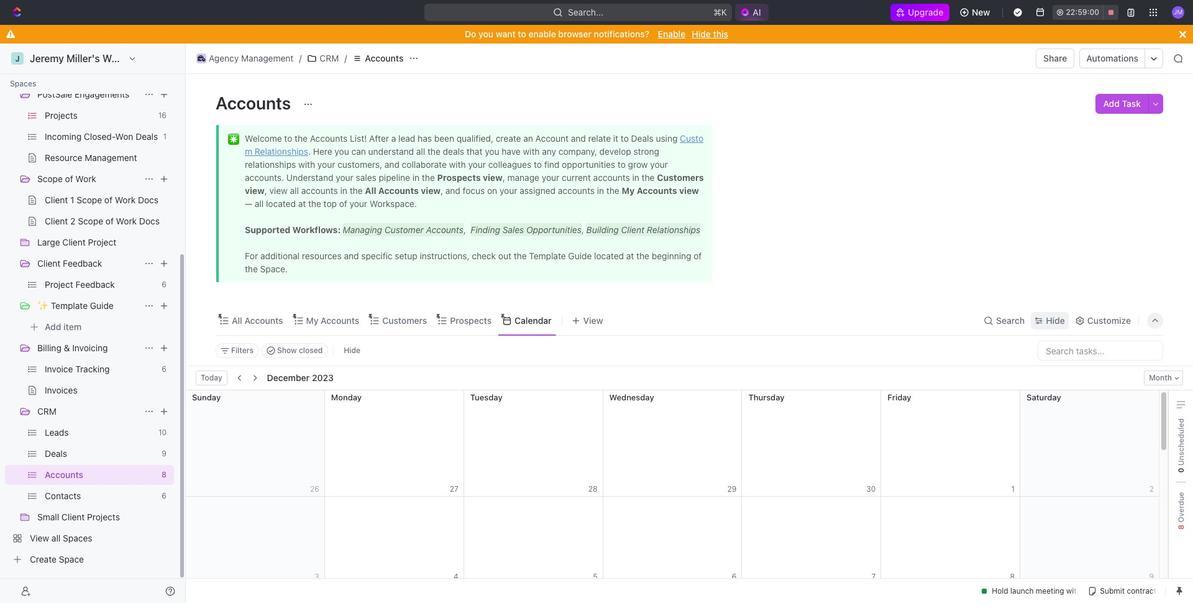 Task type: locate. For each thing, give the bounding box(es) containing it.
spaces down jeremy miller's workspace, , element
[[10, 79, 36, 88]]

1 horizontal spatial business time image
[[198, 55, 205, 62]]

agency management link
[[193, 51, 297, 66], [30, 63, 172, 83]]

view inside sidebar navigation
[[30, 533, 49, 543]]

customize button
[[1072, 312, 1135, 329]]

1 vertical spatial scope
[[77, 195, 102, 205]]

0 horizontal spatial crm link
[[37, 402, 139, 422]]

0 horizontal spatial projects
[[45, 110, 78, 121]]

view inside button
[[584, 315, 604, 326]]

feedback up project feedback
[[63, 258, 102, 269]]

0 vertical spatial 8
[[162, 470, 167, 479]]

1 horizontal spatial crm link
[[304, 51, 342, 66]]

accounts link
[[350, 51, 407, 66], [45, 465, 157, 485]]

business time image inside sidebar navigation
[[13, 70, 22, 77]]

0 vertical spatial scope
[[37, 173, 63, 184]]

my accounts
[[306, 315, 360, 326]]

postsale engagements link
[[37, 85, 139, 104]]

prospects
[[450, 315, 492, 326]]

2023
[[312, 372, 334, 383]]

2 horizontal spatial hide
[[1047, 315, 1066, 326]]

project
[[88, 237, 116, 247], [45, 279, 73, 290]]

0 horizontal spatial agency management
[[30, 68, 115, 78]]

project up template
[[45, 279, 73, 290]]

2 inside grid
[[1150, 484, 1155, 493]]

0 horizontal spatial view
[[30, 533, 49, 543]]

1 horizontal spatial 9
[[1150, 572, 1155, 581]]

0 vertical spatial crm link
[[304, 51, 342, 66]]

0 vertical spatial management
[[241, 53, 294, 63]]

0 vertical spatial 2
[[70, 216, 76, 226]]

8 inside sidebar navigation
[[162, 470, 167, 479]]

1 vertical spatial 1
[[70, 195, 74, 205]]

0 horizontal spatial project
[[45, 279, 73, 290]]

27
[[450, 484, 459, 493]]

0 vertical spatial spaces
[[10, 79, 36, 88]]

0 vertical spatial agency
[[209, 53, 239, 63]]

enable
[[529, 29, 556, 39]]

1 horizontal spatial project
[[88, 237, 116, 247]]

0 horizontal spatial 2
[[70, 216, 76, 226]]

scope down client 1 scope of work docs
[[78, 216, 103, 226]]

0 horizontal spatial business time image
[[13, 70, 22, 77]]

2 left overdue
[[1150, 484, 1155, 493]]

client 1 scope of work docs
[[45, 195, 159, 205]]

tree containing agency management
[[5, 0, 174, 570]]

0 horizontal spatial accounts link
[[45, 465, 157, 485]]

projects up incoming
[[45, 110, 78, 121]]

0 horizontal spatial /
[[299, 53, 302, 63]]

1 horizontal spatial crm
[[320, 53, 339, 63]]

unscheduled
[[1177, 418, 1186, 468]]

crm link
[[304, 51, 342, 66], [37, 402, 139, 422]]

client for 1
[[45, 195, 68, 205]]

hide inside dropdown button
[[1047, 315, 1066, 326]]

add
[[1104, 98, 1120, 109], [45, 321, 61, 332]]

1 horizontal spatial spaces
[[63, 533, 92, 543]]

resource management link
[[45, 148, 172, 168]]

hide button
[[1032, 312, 1069, 329]]

2 vertical spatial management
[[85, 152, 137, 163]]

6 inside grid
[[732, 572, 737, 581]]

1 horizontal spatial /
[[345, 53, 347, 63]]

1
[[163, 132, 167, 141], [70, 195, 74, 205], [1012, 484, 1016, 493]]

2 horizontal spatial 1
[[1012, 484, 1016, 493]]

sunday
[[192, 392, 221, 402]]

monday
[[331, 392, 362, 402]]

add left the item
[[45, 321, 61, 332]]

1 row from the top
[[186, 390, 1160, 497]]

add inside add task button
[[1104, 98, 1120, 109]]

1 horizontal spatial view
[[584, 315, 604, 326]]

9
[[162, 449, 167, 458], [1150, 572, 1155, 581]]

deals right won
[[136, 131, 158, 142]]

scope inside client 2 scope of work docs link
[[78, 216, 103, 226]]

scope down resource in the top left of the page
[[37, 173, 63, 184]]

hide right search
[[1047, 315, 1066, 326]]

sidebar navigation
[[0, 0, 188, 603]]

Search tasks... text field
[[1039, 341, 1163, 360]]

1 horizontal spatial hide
[[692, 29, 711, 39]]

1 vertical spatial project
[[45, 279, 73, 290]]

scope of work
[[37, 173, 96, 184]]

1 vertical spatial business time image
[[13, 70, 22, 77]]

1 horizontal spatial 2
[[1150, 484, 1155, 493]]

1 horizontal spatial 1
[[163, 132, 167, 141]]

0 vertical spatial feedback
[[63, 258, 102, 269]]

scope for 1
[[77, 195, 102, 205]]

2
[[70, 216, 76, 226], [1150, 484, 1155, 493]]

deals
[[136, 131, 158, 142], [45, 448, 67, 459]]

0 horizontal spatial 1
[[70, 195, 74, 205]]

2 horizontal spatial 8
[[1177, 525, 1186, 530]]

ai
[[753, 7, 762, 17]]

december 2023
[[267, 372, 334, 383]]

1 vertical spatial add
[[45, 321, 61, 332]]

wednesday
[[610, 392, 655, 402]]

0
[[1177, 468, 1186, 473]]

deals link
[[45, 444, 157, 464]]

0 vertical spatial crm
[[320, 53, 339, 63]]

add left task
[[1104, 98, 1120, 109]]

invoices link
[[45, 381, 172, 400]]

docs down client 1 scope of work docs link
[[139, 216, 160, 226]]

engagements
[[75, 89, 130, 99]]

scope inside client 1 scope of work docs link
[[77, 195, 102, 205]]

1 vertical spatial spaces
[[63, 533, 92, 543]]

1 vertical spatial crm
[[37, 406, 57, 417]]

2 vertical spatial 8
[[1011, 572, 1016, 581]]

view right calendar
[[584, 315, 604, 326]]

client 1 scope of work docs link
[[45, 190, 172, 210]]

deals down leads
[[45, 448, 67, 459]]

business time image
[[198, 55, 205, 62], [13, 70, 22, 77]]

row containing 26
[[186, 390, 1160, 497]]

new
[[973, 7, 991, 17]]

0 horizontal spatial add
[[45, 321, 61, 332]]

filters
[[231, 346, 254, 355]]

add item
[[45, 321, 82, 332]]

feedback inside 'link'
[[76, 279, 115, 290]]

work up client 2 scope of work docs link
[[115, 195, 136, 205]]

1 horizontal spatial agency management
[[209, 53, 294, 63]]

2 vertical spatial of
[[106, 216, 114, 226]]

projects
[[45, 110, 78, 121], [87, 512, 120, 522]]

0 vertical spatial work
[[76, 173, 96, 184]]

projects link
[[45, 106, 153, 126]]

6 for contacts
[[162, 491, 167, 501]]

0 vertical spatial add
[[1104, 98, 1120, 109]]

agency management inside sidebar navigation
[[30, 68, 115, 78]]

closed-
[[84, 131, 115, 142]]

hide
[[692, 29, 711, 39], [1047, 315, 1066, 326], [344, 346, 361, 355]]

2 up large client project
[[70, 216, 76, 226]]

project inside 'link'
[[45, 279, 73, 290]]

overdue
[[1177, 492, 1186, 525]]

billing & invoicing link
[[37, 338, 139, 358]]

grid
[[185, 390, 1160, 584]]

view button
[[567, 312, 608, 329]]

0 horizontal spatial 9
[[162, 449, 167, 458]]

incoming closed-won deals 1
[[45, 131, 167, 142]]

client up the large
[[45, 216, 68, 226]]

all
[[52, 533, 60, 543]]

1 vertical spatial of
[[104, 195, 113, 205]]

0 vertical spatial project
[[88, 237, 116, 247]]

0 horizontal spatial crm
[[37, 406, 57, 417]]

client down the "scope of work"
[[45, 195, 68, 205]]

1 horizontal spatial agency
[[209, 53, 239, 63]]

of down client 1 scope of work docs link
[[106, 216, 114, 226]]

miller's
[[66, 53, 100, 64]]

1 vertical spatial agency management
[[30, 68, 115, 78]]

1 vertical spatial agency
[[30, 68, 60, 78]]

crm
[[320, 53, 339, 63], [37, 406, 57, 417]]

1 vertical spatial view
[[30, 533, 49, 543]]

29
[[728, 484, 737, 493]]

6 for project feedback
[[162, 280, 167, 289]]

feedback down client feedback link
[[76, 279, 115, 290]]

view button
[[567, 306, 608, 335]]

customers
[[383, 315, 427, 326]]

view all spaces
[[30, 533, 92, 543]]

j
[[15, 54, 20, 63]]

0 vertical spatial docs
[[138, 195, 159, 205]]

tree
[[5, 0, 174, 570]]

spaces
[[10, 79, 36, 88], [63, 533, 92, 543]]

1 horizontal spatial projects
[[87, 512, 120, 522]]

item
[[63, 321, 82, 332]]

1 vertical spatial docs
[[139, 216, 160, 226]]

docs up client 2 scope of work docs link
[[138, 195, 159, 205]]

1 vertical spatial crm link
[[37, 402, 139, 422]]

enable
[[658, 29, 686, 39]]

view left all
[[30, 533, 49, 543]]

0 horizontal spatial deals
[[45, 448, 67, 459]]

calendar
[[515, 315, 552, 326]]

2 vertical spatial hide
[[344, 346, 361, 355]]

✨ template guide link
[[37, 296, 139, 316]]

1 vertical spatial 9
[[1150, 572, 1155, 581]]

hide down my accounts
[[344, 346, 361, 355]]

0 vertical spatial 1
[[163, 132, 167, 141]]

1 vertical spatial management
[[62, 68, 115, 78]]

do
[[465, 29, 477, 39]]

agency
[[209, 53, 239, 63], [30, 68, 60, 78]]

work down client 1 scope of work docs link
[[116, 216, 137, 226]]

0 horizontal spatial hide
[[344, 346, 361, 355]]

2 vertical spatial scope
[[78, 216, 103, 226]]

1 vertical spatial 2
[[1150, 484, 1155, 493]]

projects down contacts link
[[87, 512, 120, 522]]

&
[[64, 343, 70, 353]]

invoice tracking
[[45, 364, 110, 374]]

of for 1
[[104, 195, 113, 205]]

search
[[997, 315, 1025, 326]]

spaces down "small client projects"
[[63, 533, 92, 543]]

⌘k
[[714, 7, 728, 17]]

scope down scope of work link at the left
[[77, 195, 102, 205]]

ai button
[[736, 4, 769, 21]]

december
[[267, 372, 310, 383]]

0 horizontal spatial agency
[[30, 68, 60, 78]]

6
[[162, 280, 167, 289], [162, 364, 167, 374], [162, 491, 167, 501], [732, 572, 737, 581]]

1 horizontal spatial deals
[[136, 131, 158, 142]]

feedback
[[63, 258, 102, 269], [76, 279, 115, 290]]

1 vertical spatial work
[[115, 195, 136, 205]]

0 vertical spatial view
[[584, 315, 604, 326]]

add for add item
[[45, 321, 61, 332]]

month
[[1150, 373, 1173, 382]]

0 vertical spatial 9
[[162, 449, 167, 458]]

tree inside sidebar navigation
[[5, 0, 174, 570]]

template
[[51, 300, 88, 311]]

of up client 2 scope of work docs link
[[104, 195, 113, 205]]

2 vertical spatial 1
[[1012, 484, 1016, 493]]

2 / from the left
[[345, 53, 347, 63]]

prospects link
[[448, 312, 492, 329]]

1 vertical spatial hide
[[1047, 315, 1066, 326]]

client down contacts
[[62, 512, 85, 522]]

hide left this
[[692, 29, 711, 39]]

2 row from the top
[[186, 497, 1160, 584]]

1 horizontal spatial add
[[1104, 98, 1120, 109]]

leads link
[[45, 423, 154, 443]]

client down the large
[[37, 258, 61, 269]]

1 inside incoming closed-won deals 1
[[163, 132, 167, 141]]

feedback for project feedback
[[76, 279, 115, 290]]

view for view all spaces
[[30, 533, 49, 543]]

row
[[186, 390, 1160, 497], [186, 497, 1160, 584]]

management
[[241, 53, 294, 63], [62, 68, 115, 78], [85, 152, 137, 163]]

1 horizontal spatial 8
[[1011, 572, 1016, 581]]

feedback for client feedback
[[63, 258, 102, 269]]

docs for client 1 scope of work docs
[[138, 195, 159, 205]]

1 vertical spatial feedback
[[76, 279, 115, 290]]

2 vertical spatial work
[[116, 216, 137, 226]]

1 horizontal spatial accounts link
[[350, 51, 407, 66]]

work for 2
[[116, 216, 137, 226]]

work down resource management
[[76, 173, 96, 184]]

0 horizontal spatial 8
[[162, 470, 167, 479]]

0 vertical spatial hide
[[692, 29, 711, 39]]

project down client 2 scope of work docs
[[88, 237, 116, 247]]

add inside add item button
[[45, 321, 61, 332]]

scope for 2
[[78, 216, 103, 226]]

customize
[[1088, 315, 1132, 326]]

add item button
[[5, 317, 174, 337]]

/
[[299, 53, 302, 63], [345, 53, 347, 63]]

of down resource in the top left of the page
[[65, 173, 73, 184]]



Task type: describe. For each thing, give the bounding box(es) containing it.
1 vertical spatial deals
[[45, 448, 67, 459]]

large
[[37, 237, 60, 247]]

client for 2
[[45, 216, 68, 226]]

0 vertical spatial deals
[[136, 131, 158, 142]]

search...
[[569, 7, 604, 17]]

✨ template guide
[[37, 300, 114, 311]]

my accounts link
[[304, 312, 360, 329]]

incoming closed-won deals link
[[45, 127, 158, 147]]

30
[[867, 484, 876, 493]]

jeremy
[[30, 53, 64, 64]]

accounts inside sidebar navigation
[[45, 469, 83, 480]]

month button
[[1145, 371, 1184, 386]]

0 vertical spatial agency management
[[209, 53, 294, 63]]

to
[[518, 29, 527, 39]]

billing & invoicing
[[37, 343, 108, 353]]

client up client feedback at the top left
[[62, 237, 86, 247]]

browser
[[559, 29, 592, 39]]

scope inside scope of work link
[[37, 173, 63, 184]]

add task button
[[1097, 94, 1149, 114]]

jeremy miller's workspace
[[30, 53, 154, 64]]

view for view
[[584, 315, 604, 326]]

28
[[589, 484, 598, 493]]

invoices
[[45, 385, 78, 395]]

client 2 scope of work docs
[[45, 216, 160, 226]]

work for 1
[[115, 195, 136, 205]]

0 horizontal spatial spaces
[[10, 79, 36, 88]]

6 for invoice tracking
[[162, 364, 167, 374]]

1 vertical spatial 8
[[1177, 525, 1186, 530]]

of for 2
[[106, 216, 114, 226]]

calendar link
[[512, 312, 552, 329]]

7
[[872, 572, 876, 581]]

view all spaces link
[[5, 529, 172, 548]]

create space
[[30, 554, 84, 565]]

jm
[[1174, 8, 1183, 16]]

jeremy miller's workspace, , element
[[11, 52, 24, 65]]

invoicing
[[72, 343, 108, 353]]

client feedback
[[37, 258, 102, 269]]

0 vertical spatial of
[[65, 173, 73, 184]]

large client project
[[37, 237, 116, 247]]

do you want to enable browser notifications? enable hide this
[[465, 29, 729, 39]]

client feedback link
[[37, 254, 139, 274]]

create space link
[[5, 550, 172, 570]]

share button
[[1037, 49, 1075, 68]]

3
[[315, 572, 320, 581]]

saturday
[[1027, 392, 1062, 402]]

agency inside sidebar navigation
[[30, 68, 60, 78]]

9 inside "row"
[[1150, 572, 1155, 581]]

won
[[115, 131, 133, 142]]

task
[[1123, 98, 1142, 109]]

0 horizontal spatial agency management link
[[30, 63, 172, 83]]

✨
[[37, 300, 49, 311]]

contacts link
[[45, 486, 157, 506]]

small
[[37, 512, 59, 522]]

10
[[158, 428, 167, 437]]

client 2 scope of work docs link
[[45, 211, 172, 231]]

1 vertical spatial projects
[[87, 512, 120, 522]]

1 vertical spatial accounts link
[[45, 465, 157, 485]]

my
[[306, 315, 319, 326]]

row containing 3
[[186, 497, 1160, 584]]

upgrade
[[908, 7, 944, 17]]

upgrade link
[[891, 4, 950, 21]]

automations button
[[1081, 49, 1145, 68]]

0 vertical spatial projects
[[45, 110, 78, 121]]

space
[[59, 554, 84, 565]]

search button
[[981, 312, 1029, 329]]

1 inside grid
[[1012, 484, 1016, 493]]

project feedback link
[[45, 275, 157, 295]]

docs for client 2 scope of work docs
[[139, 216, 160, 226]]

notifications?
[[594, 29, 650, 39]]

guide
[[90, 300, 114, 311]]

8 inside "row"
[[1011, 572, 1016, 581]]

client for feedback
[[37, 258, 61, 269]]

hide inside button
[[344, 346, 361, 355]]

crm inside sidebar navigation
[[37, 406, 57, 417]]

postsale engagements
[[37, 89, 130, 99]]

0 vertical spatial business time image
[[198, 55, 205, 62]]

this
[[714, 29, 729, 39]]

friday
[[888, 392, 912, 402]]

show closed
[[277, 346, 323, 355]]

22:59:00
[[1067, 7, 1100, 17]]

new button
[[955, 2, 998, 22]]

4
[[454, 572, 459, 581]]

22:59:00 button
[[1054, 5, 1119, 20]]

1 horizontal spatial agency management link
[[193, 51, 297, 66]]

0 vertical spatial accounts link
[[350, 51, 407, 66]]

today
[[201, 373, 222, 382]]

show
[[277, 346, 297, 355]]

automations
[[1087, 53, 1139, 63]]

26
[[310, 484, 320, 493]]

add for add task
[[1104, 98, 1120, 109]]

1 / from the left
[[299, 53, 302, 63]]

9 inside tree
[[162, 449, 167, 458]]

create
[[30, 554, 57, 565]]

16
[[158, 111, 167, 120]]

invoice
[[45, 364, 73, 374]]

scope of work link
[[37, 169, 139, 189]]

grid containing sunday
[[185, 390, 1160, 584]]

closed
[[299, 346, 323, 355]]

customers link
[[380, 312, 427, 329]]

5
[[593, 572, 598, 581]]

add task
[[1104, 98, 1142, 109]]

2 inside sidebar navigation
[[70, 216, 76, 226]]

all
[[232, 315, 242, 326]]

contacts
[[45, 491, 81, 501]]

project feedback
[[45, 279, 115, 290]]

all accounts link
[[229, 312, 283, 329]]

thursday
[[749, 392, 785, 402]]



Task type: vqa. For each thing, say whether or not it's contained in the screenshot.
dialog
no



